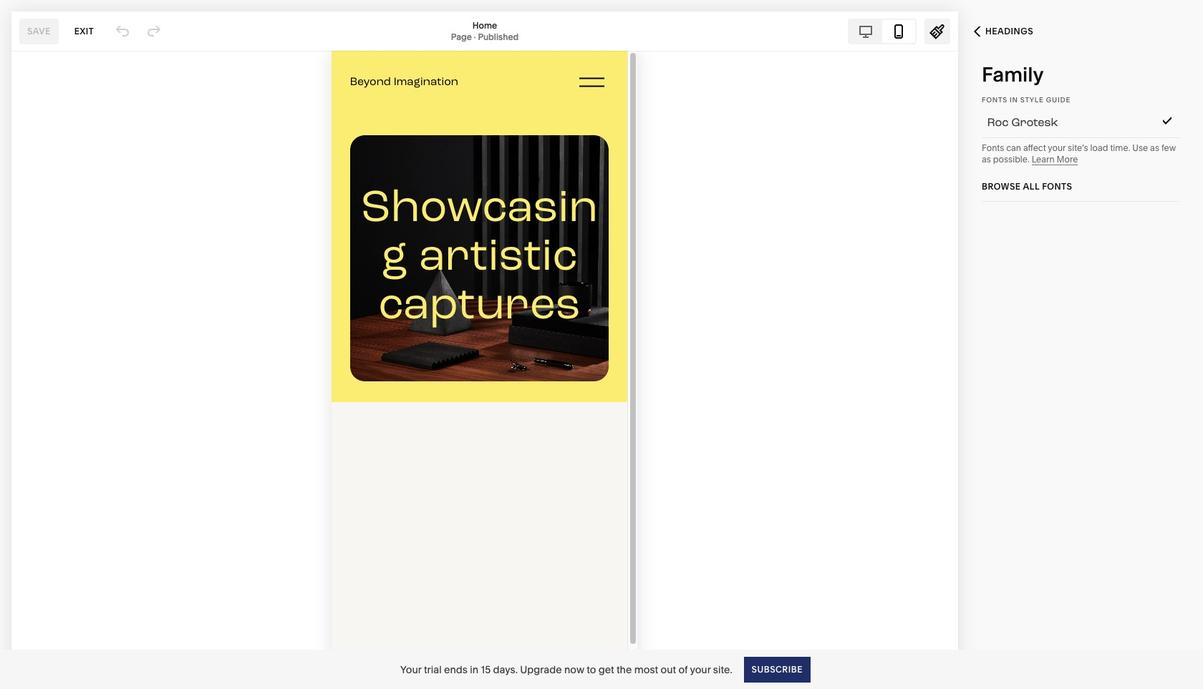Task type: describe. For each thing, give the bounding box(es) containing it.
of
[[679, 664, 688, 677]]

0 horizontal spatial your
[[690, 664, 711, 677]]

home
[[473, 20, 497, 30]]

fonts for fonts can affect your site's load time. use as few as possible.
[[982, 143, 1004, 153]]

save button
[[19, 18, 59, 44]]

possible.
[[993, 154, 1030, 165]]

most
[[634, 664, 658, 677]]

ends
[[444, 664, 468, 677]]

to
[[587, 664, 596, 677]]

time.
[[1111, 143, 1131, 153]]

your
[[400, 664, 422, 677]]

the
[[617, 664, 632, 677]]

learn more link
[[1032, 154, 1078, 165]]

learn more
[[1032, 154, 1078, 165]]

all
[[1023, 181, 1040, 192]]

your inside fonts can affect your site's load time. use as few as possible.
[[1048, 143, 1066, 153]]

family
[[982, 62, 1044, 87]]

exit button
[[66, 18, 102, 44]]

subscribe
[[752, 664, 803, 675]]

browse
[[982, 181, 1021, 192]]

your trial ends in 15 days. upgrade now to get the most out of your site.
[[400, 664, 732, 677]]

exit
[[74, 25, 94, 36]]

0 horizontal spatial in
[[470, 664, 479, 677]]

learn
[[1032, 154, 1055, 165]]

upgrade
[[520, 664, 562, 677]]

style
[[1021, 96, 1044, 104]]

headings
[[986, 26, 1034, 37]]

published
[[478, 31, 519, 42]]



Task type: vqa. For each thing, say whether or not it's contained in the screenshot.
Quirky
no



Task type: locate. For each thing, give the bounding box(es) containing it.
1 horizontal spatial in
[[1010, 96, 1018, 104]]

trial
[[424, 664, 442, 677]]

load
[[1091, 143, 1109, 153]]

in left style
[[1010, 96, 1018, 104]]

now
[[564, 664, 584, 677]]

fonts in style guide
[[982, 96, 1071, 104]]

fonts inside fonts can affect your site's load time. use as few as possible.
[[982, 143, 1004, 153]]

page
[[451, 31, 472, 42]]

15
[[481, 664, 491, 677]]

save
[[27, 25, 51, 36]]

home page · published
[[451, 20, 519, 42]]

0 vertical spatial as
[[1150, 143, 1160, 153]]

your
[[1048, 143, 1066, 153], [690, 664, 711, 677]]

in
[[1010, 96, 1018, 104], [470, 664, 479, 677]]

browse all fonts button
[[982, 174, 1073, 200]]

1 vertical spatial your
[[690, 664, 711, 677]]

site's
[[1068, 143, 1089, 153]]

1 horizontal spatial as
[[1150, 143, 1160, 153]]

row group
[[966, 71, 1196, 202]]

row group containing fonts can affect your site's load time. use as few as possible.
[[966, 71, 1196, 202]]

fonts
[[982, 96, 1008, 104], [982, 143, 1004, 153]]

fonts for fonts in style guide
[[982, 96, 1008, 104]]

tab list
[[850, 20, 915, 43]]

1 vertical spatial in
[[470, 664, 479, 677]]

2 fonts from the top
[[982, 143, 1004, 153]]

guide
[[1046, 96, 1071, 104]]

1 vertical spatial as
[[982, 154, 991, 165]]

your right of
[[690, 664, 711, 677]]

1 vertical spatial fonts
[[982, 143, 1004, 153]]

fonts left can
[[982, 143, 1004, 153]]

browse all fonts
[[982, 181, 1073, 192]]

1 fonts from the top
[[982, 96, 1008, 104]]

few
[[1162, 143, 1176, 153]]

affect
[[1024, 143, 1046, 153]]

roc grotesk image
[[971, 110, 1160, 136]]

more
[[1057, 154, 1078, 165]]

headings button
[[958, 16, 1049, 47]]

0 horizontal spatial as
[[982, 154, 991, 165]]

as
[[1150, 143, 1160, 153], [982, 154, 991, 165]]

out
[[661, 664, 676, 677]]

1 horizontal spatial your
[[1048, 143, 1066, 153]]

fonts down family
[[982, 96, 1008, 104]]

subscribe button
[[744, 657, 811, 683]]

use
[[1133, 143, 1148, 153]]

·
[[474, 31, 476, 42]]

days.
[[493, 664, 518, 677]]

get
[[599, 664, 614, 677]]

0 vertical spatial your
[[1048, 143, 1066, 153]]

your up learn more at the top right of the page
[[1048, 143, 1066, 153]]

in left 15
[[470, 664, 479, 677]]

fonts can affect your site's load time. use as few as possible.
[[982, 143, 1176, 165]]

can
[[1007, 143, 1021, 153]]

fonts
[[1042, 181, 1073, 192]]

0 vertical spatial in
[[1010, 96, 1018, 104]]

site.
[[713, 664, 732, 677]]

as left the few
[[1150, 143, 1160, 153]]

as left 'possible.'
[[982, 154, 991, 165]]

0 vertical spatial fonts
[[982, 96, 1008, 104]]



